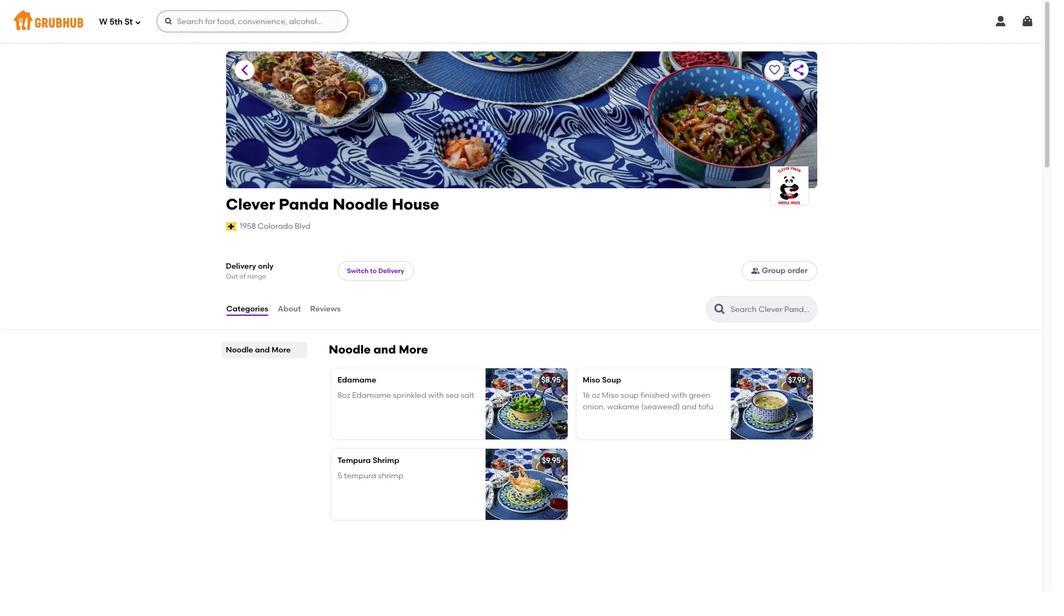 Task type: vqa. For each thing, say whether or not it's contained in the screenshot.
sea
yes



Task type: locate. For each thing, give the bounding box(es) containing it.
edamame right 8oz at the left
[[352, 391, 391, 401]]

svg image
[[1022, 15, 1035, 28], [135, 19, 142, 25]]

noodle
[[333, 195, 388, 214], [329, 343, 371, 357], [226, 346, 253, 355]]

0 horizontal spatial noodle and more
[[226, 346, 291, 355]]

house
[[392, 195, 440, 214]]

(seaweed)
[[642, 402, 681, 412]]

reviews button
[[310, 290, 341, 329]]

delivery right to
[[379, 267, 405, 275]]

order
[[788, 266, 808, 276]]

0 horizontal spatial and
[[255, 346, 270, 355]]

8oz
[[338, 391, 351, 401]]

$8.95
[[542, 376, 561, 385]]

delivery
[[226, 262, 256, 271], [379, 267, 405, 275]]

st
[[125, 17, 133, 27]]

with left sea
[[429, 391, 444, 401]]

1 vertical spatial miso
[[602, 391, 619, 401]]

miso soup image
[[731, 369, 813, 440]]

group order button
[[742, 261, 818, 281]]

tempura
[[344, 472, 377, 481]]

about
[[278, 305, 301, 314]]

svg image
[[995, 15, 1008, 28], [165, 17, 173, 26]]

miso inside 16 oz miso soup finished with green onion, wakame (seaweed) and tofu
[[602, 391, 619, 401]]

1 horizontal spatial svg image
[[1022, 15, 1035, 28]]

8oz edamame sprinkled with sea salt
[[338, 391, 475, 401]]

miso
[[583, 376, 601, 385], [602, 391, 619, 401]]

Search for food, convenience, alcohol... search field
[[157, 10, 349, 32]]

clever panda noodle house
[[226, 195, 440, 214]]

people icon image
[[752, 267, 760, 276]]

and up 8oz edamame sprinkled with sea salt
[[374, 343, 396, 357]]

0 horizontal spatial more
[[272, 346, 291, 355]]

noodle and more up 8oz edamame sprinkled with sea salt
[[329, 343, 428, 357]]

tempura shrimp
[[338, 456, 400, 466]]

2 horizontal spatial and
[[682, 402, 697, 412]]

0 horizontal spatial miso
[[583, 376, 601, 385]]

more down about button
[[272, 346, 291, 355]]

save this restaurant button
[[765, 60, 785, 80]]

main navigation navigation
[[0, 0, 1044, 43]]

and down green
[[682, 402, 697, 412]]

noodle and more tab
[[226, 345, 303, 356]]

switch
[[347, 267, 369, 275]]

switch to delivery
[[347, 267, 405, 275]]

soup
[[603, 376, 622, 385]]

sprinkled
[[393, 391, 427, 401]]

shrimp
[[373, 456, 400, 466]]

range
[[247, 273, 266, 280]]

noodle and more
[[329, 343, 428, 357], [226, 346, 291, 355]]

1 horizontal spatial delivery
[[379, 267, 405, 275]]

sea
[[446, 391, 459, 401]]

1 with from the left
[[429, 391, 444, 401]]

0 horizontal spatial delivery
[[226, 262, 256, 271]]

5
[[338, 472, 342, 481]]

1 horizontal spatial svg image
[[995, 15, 1008, 28]]

more
[[399, 343, 428, 357], [272, 346, 291, 355]]

panda
[[279, 195, 329, 214]]

onion,
[[583, 402, 606, 412]]

$7.95
[[789, 376, 807, 385]]

and down categories button
[[255, 346, 270, 355]]

delivery inside button
[[379, 267, 405, 275]]

clever
[[226, 195, 275, 214]]

only
[[258, 262, 274, 271]]

with left green
[[672, 391, 688, 401]]

noodle and more inside tab
[[226, 346, 291, 355]]

shrimp
[[378, 472, 404, 481]]

and
[[374, 343, 396, 357], [255, 346, 270, 355], [682, 402, 697, 412]]

clever panda noodle house logo image
[[771, 167, 809, 205]]

more up sprinkled
[[399, 343, 428, 357]]

edamame up 8oz at the left
[[338, 376, 377, 385]]

edamame
[[338, 376, 377, 385], [352, 391, 391, 401]]

group
[[763, 266, 786, 276]]

$9.95
[[542, 456, 561, 466]]

miso right oz
[[602, 391, 619, 401]]

switch to delivery button
[[338, 262, 414, 281]]

delivery inside delivery only out of range
[[226, 262, 256, 271]]

Search Clever Panda Noodle House search field
[[730, 305, 814, 315]]

subscription pass image
[[226, 222, 237, 231]]

noodle and more down categories button
[[226, 346, 291, 355]]

0 horizontal spatial with
[[429, 391, 444, 401]]

tempura
[[338, 456, 371, 466]]

1 horizontal spatial and
[[374, 343, 396, 357]]

group order
[[763, 266, 808, 276]]

16 oz miso soup finished with green onion, wakame (seaweed) and tofu
[[583, 391, 714, 412]]

1 horizontal spatial miso
[[602, 391, 619, 401]]

delivery up of
[[226, 262, 256, 271]]

miso up oz
[[583, 376, 601, 385]]

1 horizontal spatial with
[[672, 391, 688, 401]]

2 with from the left
[[672, 391, 688, 401]]

blvd
[[295, 222, 311, 231]]

with
[[429, 391, 444, 401], [672, 391, 688, 401]]



Task type: describe. For each thing, give the bounding box(es) containing it.
w 5th st
[[99, 17, 133, 27]]

categories button
[[226, 290, 269, 329]]

and inside tab
[[255, 346, 270, 355]]

1 horizontal spatial noodle and more
[[329, 343, 428, 357]]

0 vertical spatial miso
[[583, 376, 601, 385]]

16
[[583, 391, 591, 401]]

5 tempura shrimp
[[338, 472, 404, 481]]

5th
[[110, 17, 123, 27]]

save this restaurant image
[[768, 64, 782, 77]]

out
[[226, 273, 238, 280]]

edamame image
[[486, 369, 568, 440]]

oz
[[592, 391, 601, 401]]

1958
[[240, 222, 256, 231]]

search icon image
[[714, 303, 727, 316]]

tempura shrimp image
[[486, 449, 568, 520]]

1 horizontal spatial more
[[399, 343, 428, 357]]

1958 colorado blvd button
[[239, 221, 311, 233]]

0 horizontal spatial svg image
[[165, 17, 173, 26]]

1 vertical spatial edamame
[[352, 391, 391, 401]]

reviews
[[310, 305, 341, 314]]

and inside 16 oz miso soup finished with green onion, wakame (seaweed) and tofu
[[682, 402, 697, 412]]

0 horizontal spatial svg image
[[135, 19, 142, 25]]

to
[[370, 267, 377, 275]]

0 vertical spatial edamame
[[338, 376, 377, 385]]

more inside tab
[[272, 346, 291, 355]]

green
[[689, 391, 711, 401]]

colorado
[[258, 222, 293, 231]]

finished
[[641, 391, 670, 401]]

wakame
[[608, 402, 640, 412]]

w
[[99, 17, 108, 27]]

with inside 16 oz miso soup finished with green onion, wakame (seaweed) and tofu
[[672, 391, 688, 401]]

salt
[[461, 391, 475, 401]]

of
[[240, 273, 246, 280]]

1958 colorado blvd
[[240, 222, 311, 231]]

soup
[[621, 391, 639, 401]]

noodle inside tab
[[226, 346, 253, 355]]

delivery only out of range
[[226, 262, 274, 280]]

about button
[[277, 290, 302, 329]]

miso soup
[[583, 376, 622, 385]]

share icon image
[[793, 64, 806, 77]]

categories
[[227, 305, 269, 314]]

caret left icon image
[[238, 64, 251, 77]]

tofu
[[699, 402, 714, 412]]



